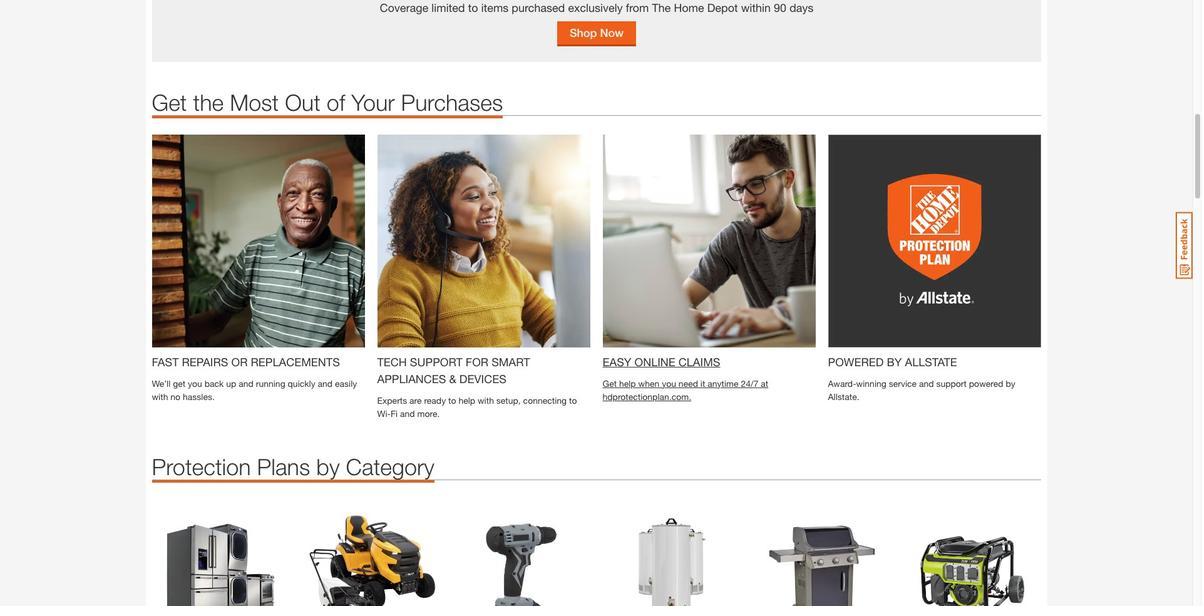 Task type: locate. For each thing, give the bounding box(es) containing it.
get left the
[[152, 89, 187, 116]]

with down we'll
[[152, 391, 168, 402]]

you inside the we'll get you back up and running quickly and easily with no hassles.
[[188, 378, 202, 389]]

we'll
[[152, 378, 170, 389]]

0 vertical spatial help
[[619, 378, 636, 389]]

help inside the get help when you need it anytime 24/7 at hdprotectionplan.com.
[[619, 378, 636, 389]]

wi-
[[377, 408, 391, 419]]

fi
[[391, 408, 398, 419]]

running
[[256, 378, 285, 389]]

protection plans by category
[[152, 453, 435, 480]]

support
[[936, 378, 967, 389]]

support
[[410, 355, 463, 369]]

you up hassles.
[[188, 378, 202, 389]]

easily
[[335, 378, 357, 389]]

your
[[351, 89, 395, 116]]

connecting
[[523, 395, 567, 405]]

 image
[[152, 505, 290, 606], [302, 505, 440, 606], [452, 505, 590, 606], [603, 505, 740, 606], [753, 505, 891, 606], [903, 505, 1041, 606]]

0 vertical spatial get
[[152, 89, 187, 116]]

easy online claims image
[[603, 134, 815, 347]]

0 horizontal spatial help
[[459, 395, 475, 405]]

more.
[[417, 408, 440, 419]]

claims
[[679, 355, 720, 369]]

0 horizontal spatial to
[[448, 395, 456, 405]]

1 horizontal spatial help
[[619, 378, 636, 389]]

to
[[448, 395, 456, 405], [569, 395, 577, 405]]

repairs
[[182, 355, 228, 369]]

and right fi
[[400, 408, 415, 419]]

get help when you need it anytime 24/7 at hdprotectionplan.com.
[[603, 378, 768, 402]]

1 horizontal spatial to
[[569, 395, 577, 405]]

by
[[1006, 378, 1015, 389], [316, 453, 340, 480]]

purchases
[[401, 89, 503, 116]]

0 horizontal spatial by
[[316, 453, 340, 480]]

and inside award-winning service and support powered by allstate.
[[919, 378, 934, 389]]

and down allstate
[[919, 378, 934, 389]]

get inside the get help when you need it anytime 24/7 at hdprotectionplan.com.
[[603, 378, 617, 389]]

by right powered
[[1006, 378, 1015, 389]]

experts are ready to help with setup, connecting to wi-fi and more.
[[377, 395, 577, 419]]

0 horizontal spatial get
[[152, 89, 187, 116]]

help inside experts are ready to help with setup, connecting to wi-fi and more.
[[459, 395, 475, 405]]

by right plans
[[316, 453, 340, 480]]

1 you from the left
[[188, 378, 202, 389]]

at
[[761, 378, 768, 389]]

and left easily
[[318, 378, 333, 389]]

the
[[193, 89, 224, 116]]

when
[[638, 378, 659, 389]]

award-winning service and support powered by allstate.
[[828, 378, 1015, 402]]

you inside the get help when you need it anytime 24/7 at hdprotectionplan.com.
[[662, 378, 676, 389]]

2 to from the left
[[569, 395, 577, 405]]

help down devices
[[459, 395, 475, 405]]

with down devices
[[478, 395, 494, 405]]

replacements
[[251, 355, 340, 369]]

most
[[230, 89, 279, 116]]

for
[[466, 355, 488, 369]]

you left "need"
[[662, 378, 676, 389]]

2 you from the left
[[662, 378, 676, 389]]

1 vertical spatial get
[[603, 378, 617, 389]]

1 horizontal spatial get
[[603, 378, 617, 389]]

1 horizontal spatial by
[[1006, 378, 1015, 389]]

0 vertical spatial by
[[1006, 378, 1015, 389]]

help left when
[[619, 378, 636, 389]]

1 horizontal spatial with
[[478, 395, 494, 405]]

with inside the we'll get you back up and running quickly and easily with no hassles.
[[152, 391, 168, 402]]

2  image from the left
[[302, 505, 440, 606]]

need
[[679, 378, 698, 389]]

you
[[188, 378, 202, 389], [662, 378, 676, 389]]

to right "ready"
[[448, 395, 456, 405]]

to right connecting
[[569, 395, 577, 405]]

and right up
[[239, 378, 253, 389]]

get
[[152, 89, 187, 116], [603, 378, 617, 389]]

with
[[152, 391, 168, 402], [478, 395, 494, 405]]

by inside award-winning service and support powered by allstate.
[[1006, 378, 1015, 389]]

appliances
[[377, 372, 446, 385]]

0 horizontal spatial you
[[188, 378, 202, 389]]

help
[[619, 378, 636, 389], [459, 395, 475, 405]]

ready
[[424, 395, 446, 405]]

and
[[239, 378, 253, 389], [318, 378, 333, 389], [919, 378, 934, 389], [400, 408, 415, 419]]

get down easy
[[603, 378, 617, 389]]

get for get help when you need it anytime 24/7 at hdprotectionplan.com.
[[603, 378, 617, 389]]

1 vertical spatial help
[[459, 395, 475, 405]]

1 horizontal spatial you
[[662, 378, 676, 389]]

0 horizontal spatial with
[[152, 391, 168, 402]]

3  image from the left
[[452, 505, 590, 606]]

hassles.
[[183, 391, 215, 402]]

smart
[[492, 355, 530, 369]]



Task type: describe. For each thing, give the bounding box(es) containing it.
powered by allstate
[[828, 355, 957, 369]]

with inside experts are ready to help with setup, connecting to wi-fi and more.
[[478, 395, 494, 405]]

it
[[701, 378, 705, 389]]

anytime
[[708, 378, 739, 389]]

1 to from the left
[[448, 395, 456, 405]]

fast
[[152, 355, 179, 369]]

setup,
[[496, 395, 521, 405]]

24/7
[[741, 378, 759, 389]]

no
[[170, 391, 180, 402]]

allstate.
[[828, 391, 859, 402]]

online
[[635, 355, 675, 369]]

out
[[285, 89, 320, 116]]

service
[[889, 378, 917, 389]]

are
[[410, 395, 422, 405]]

powered
[[969, 378, 1003, 389]]

category
[[346, 453, 435, 480]]

get for get the most out of your purchases
[[152, 89, 187, 116]]

&
[[449, 372, 456, 385]]

easy online claims
[[603, 355, 720, 369]]

protect your purchases with our individual protection plans image
[[152, 0, 1041, 62]]

back
[[205, 378, 224, 389]]

fast repairs or replacements
[[152, 355, 340, 369]]

we'll get you back up and running quickly and easily with no hassles.
[[152, 378, 357, 402]]

winning
[[856, 378, 886, 389]]

and inside experts are ready to help with setup, connecting to wi-fi and more.
[[400, 408, 415, 419]]

1  image from the left
[[152, 505, 290, 606]]

easy
[[603, 355, 631, 369]]

devices
[[459, 372, 506, 385]]

protection
[[152, 453, 251, 480]]

1 vertical spatial by
[[316, 453, 340, 480]]

4  image from the left
[[603, 505, 740, 606]]

up
[[226, 378, 236, 389]]

or
[[231, 355, 248, 369]]

5  image from the left
[[753, 505, 891, 606]]

powered by allstate image
[[828, 134, 1041, 347]]

plans
[[257, 453, 310, 480]]

tech support for smart appliances & devices
[[377, 355, 530, 385]]

tech support for smart appliances & devices image
[[377, 134, 590, 347]]

allstate
[[905, 355, 957, 369]]

get the most out of your purchases
[[152, 89, 503, 116]]

experts
[[377, 395, 407, 405]]

fast repairs or replacements image
[[152, 134, 365, 347]]

feedback link image
[[1176, 212, 1193, 279]]

6  image from the left
[[903, 505, 1041, 606]]

powered
[[828, 355, 884, 369]]

award-
[[828, 378, 856, 389]]

hdprotectionplan.com.
[[603, 391, 691, 402]]

by
[[887, 355, 902, 369]]

get
[[173, 378, 185, 389]]

of
[[327, 89, 345, 116]]

quickly
[[288, 378, 315, 389]]

tech
[[377, 355, 407, 369]]



Task type: vqa. For each thing, say whether or not it's contained in the screenshot.
3rd  Image from the left
yes



